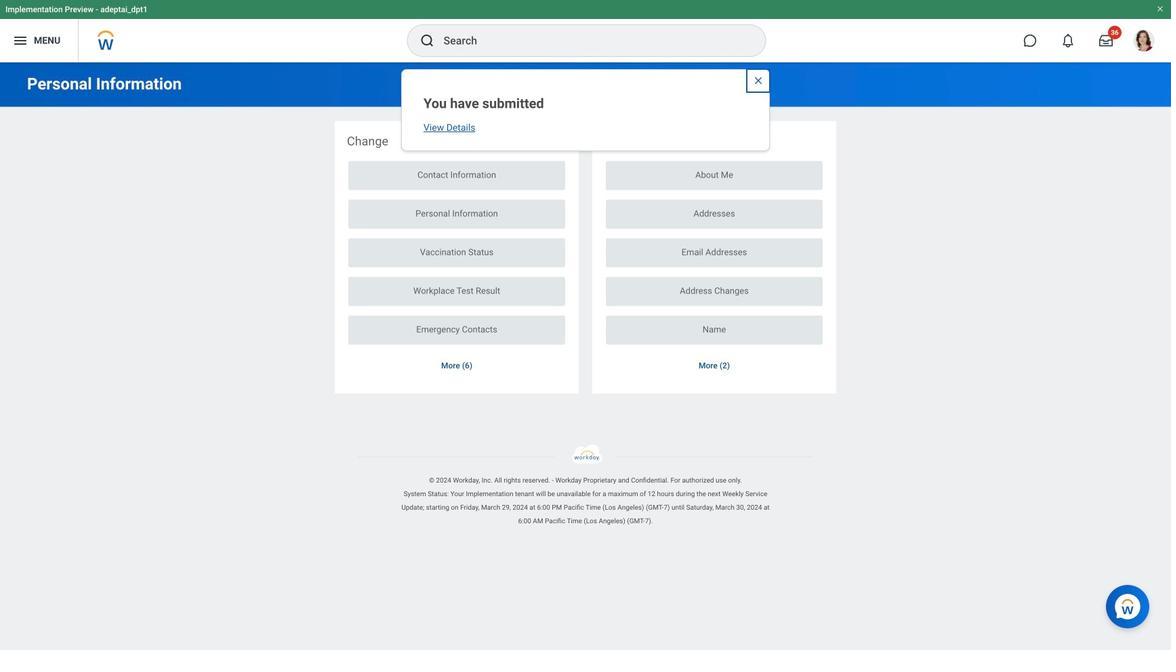 Task type: locate. For each thing, give the bounding box(es) containing it.
footer
[[0, 444, 1172, 528]]

banner
[[0, 0, 1172, 62]]

close image
[[753, 75, 764, 86]]

notifications large image
[[1062, 34, 1075, 47]]

dialog
[[401, 69, 770, 151]]

inbox large image
[[1100, 34, 1113, 47]]

profile logan mcneil image
[[1134, 30, 1155, 54]]

main content
[[0, 62, 1172, 423]]



Task type: vqa. For each thing, say whether or not it's contained in the screenshot.
Execute
no



Task type: describe. For each thing, give the bounding box(es) containing it.
Search Workday  search field
[[444, 26, 738, 56]]

close environment banner image
[[1157, 5, 1165, 13]]

search image
[[419, 33, 436, 49]]

justify image
[[12, 33, 28, 49]]



